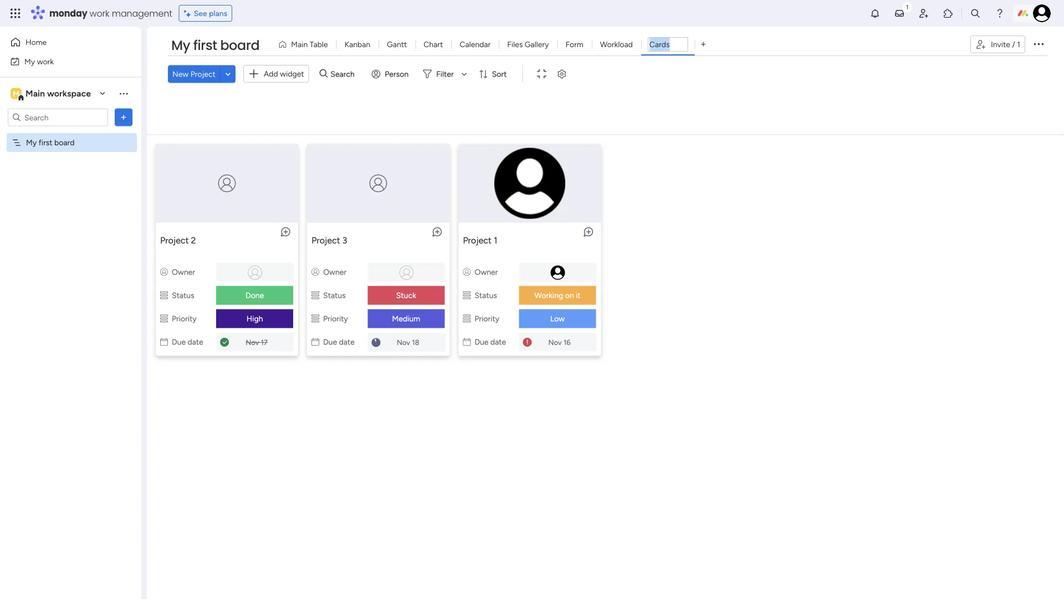 Task type: locate. For each thing, give the bounding box(es) containing it.
1
[[1018, 40, 1021, 49], [494, 235, 498, 246]]

v2 calendar view small outline image for project 1
[[463, 337, 471, 347]]

working
[[535, 291, 564, 300]]

0 horizontal spatial 1
[[494, 235, 498, 246]]

project 3
[[312, 235, 347, 246]]

1 horizontal spatial 1
[[1018, 40, 1021, 49]]

2 horizontal spatial date
[[491, 337, 506, 347]]

3 due from the left
[[475, 337, 489, 347]]

nov 17
[[246, 338, 268, 347]]

0 horizontal spatial my first board
[[26, 138, 75, 147]]

1 horizontal spatial v2 status outline image
[[463, 314, 471, 323]]

main table
[[291, 40, 328, 49]]

1 status from the left
[[172, 291, 194, 300]]

inbox image
[[895, 8, 906, 19]]

1 vertical spatial my
[[24, 57, 35, 66]]

1 vertical spatial main
[[26, 88, 45, 99]]

0 horizontal spatial card cover image image
[[218, 174, 236, 192]]

0 horizontal spatial date
[[188, 337, 203, 347]]

angle down image
[[225, 70, 231, 78]]

due date for 2
[[172, 337, 203, 347]]

0 vertical spatial board
[[220, 36, 260, 55]]

nov for project 2
[[246, 338, 259, 347]]

date for 3
[[339, 337, 355, 347]]

0 vertical spatial 1
[[1018, 40, 1021, 49]]

first
[[194, 36, 217, 55], [39, 138, 52, 147]]

plans
[[209, 9, 227, 18]]

date
[[188, 337, 203, 347], [339, 337, 355, 347], [491, 337, 506, 347]]

board inside field
[[220, 36, 260, 55]]

main table button
[[274, 35, 336, 53]]

0 horizontal spatial v2 status outline image
[[160, 314, 168, 323]]

1 horizontal spatial owner
[[323, 267, 347, 277]]

v2 status outline image for project 2
[[160, 314, 168, 323]]

3 due date from the left
[[475, 337, 506, 347]]

v2 status outline image for project 3
[[312, 291, 320, 300]]

1 horizontal spatial due
[[323, 337, 337, 347]]

my first board inside the my first board list box
[[26, 138, 75, 147]]

v2 calendar view small outline image
[[160, 337, 168, 347], [312, 337, 320, 347], [463, 337, 471, 347]]

options image
[[1033, 37, 1046, 50], [118, 112, 129, 123]]

it
[[576, 291, 581, 300]]

files
[[508, 40, 523, 49]]

add widget button
[[243, 65, 309, 83]]

priority
[[172, 314, 197, 323], [323, 314, 348, 323], [475, 314, 500, 323]]

work
[[90, 7, 110, 19], [37, 57, 54, 66]]

1 horizontal spatial v2 calendar view small outline image
[[312, 337, 320, 347]]

person button
[[367, 65, 416, 83]]

1 horizontal spatial my first board
[[171, 36, 260, 55]]

1 owner from the left
[[172, 267, 195, 277]]

v2 status outline image
[[160, 291, 168, 300], [312, 291, 320, 300], [463, 291, 471, 300], [312, 314, 320, 323]]

1 horizontal spatial priority
[[323, 314, 348, 323]]

dapulse person column image down project 1
[[463, 267, 471, 277]]

status down project 1
[[475, 291, 497, 300]]

board up angle down "icon"
[[220, 36, 260, 55]]

my inside list box
[[26, 138, 37, 147]]

invite / 1
[[992, 40, 1021, 49]]

0 horizontal spatial priority
[[172, 314, 197, 323]]

0 horizontal spatial work
[[37, 57, 54, 66]]

my first board down search in workspace field
[[26, 138, 75, 147]]

0 horizontal spatial owner
[[172, 267, 195, 277]]

0 horizontal spatial due date
[[172, 337, 203, 347]]

0 vertical spatial main
[[291, 40, 308, 49]]

see plans
[[194, 9, 227, 18]]

3 status from the left
[[475, 291, 497, 300]]

work down home
[[37, 57, 54, 66]]

0 horizontal spatial status
[[172, 291, 194, 300]]

1 date from the left
[[188, 337, 203, 347]]

main left the table
[[291, 40, 308, 49]]

None field
[[648, 37, 688, 52]]

owner right dapulse person column icon
[[172, 267, 195, 277]]

1 vertical spatial first
[[39, 138, 52, 147]]

/
[[1013, 40, 1016, 49]]

v2 overdue deadline image
[[523, 337, 532, 348]]

files gallery
[[508, 40, 549, 49]]

3 priority from the left
[[475, 314, 500, 323]]

options image right /
[[1033, 37, 1046, 50]]

sort
[[492, 69, 507, 79]]

2 date from the left
[[339, 337, 355, 347]]

owner
[[172, 267, 195, 277], [323, 267, 347, 277], [475, 267, 498, 277]]

1 horizontal spatial main
[[291, 40, 308, 49]]

1 horizontal spatial options image
[[1033, 37, 1046, 50]]

card cover image image for project 2
[[218, 174, 236, 192]]

0 horizontal spatial v2 calendar view small outline image
[[160, 337, 168, 347]]

2 horizontal spatial nov
[[549, 338, 562, 347]]

board
[[220, 36, 260, 55], [54, 138, 75, 147]]

0 horizontal spatial due
[[172, 337, 186, 347]]

first inside list box
[[39, 138, 52, 147]]

nov left 16
[[549, 338, 562, 347]]

v2 status outline image
[[160, 314, 168, 323], [463, 314, 471, 323]]

add view image
[[702, 40, 706, 48]]

1 horizontal spatial work
[[90, 7, 110, 19]]

2 horizontal spatial due
[[475, 337, 489, 347]]

home button
[[7, 33, 119, 51]]

card cover image image for project 3
[[370, 174, 388, 192]]

1 priority from the left
[[172, 314, 197, 323]]

board down search in workspace field
[[54, 138, 75, 147]]

1 horizontal spatial nov
[[397, 338, 411, 347]]

nov for project 1
[[549, 338, 562, 347]]

3 nov from the left
[[549, 338, 562, 347]]

see plans button
[[179, 5, 232, 22]]

working on it
[[535, 291, 581, 300]]

due for 1
[[475, 337, 489, 347]]

1 nov from the left
[[246, 338, 259, 347]]

2 vertical spatial my
[[26, 138, 37, 147]]

my first board inside the my first board field
[[171, 36, 260, 55]]

Search field
[[328, 66, 361, 82]]

help image
[[995, 8, 1006, 19]]

0 horizontal spatial first
[[39, 138, 52, 147]]

main inside workspace selection element
[[26, 88, 45, 99]]

monday work management
[[49, 7, 172, 19]]

1 due from the left
[[172, 337, 186, 347]]

status down project 3
[[323, 291, 346, 300]]

2 v2 calendar view small outline image from the left
[[312, 337, 320, 347]]

medium
[[392, 314, 421, 323]]

my up "new"
[[171, 36, 190, 55]]

2 horizontal spatial status
[[475, 291, 497, 300]]

project
[[191, 69, 216, 79], [160, 235, 189, 246], [312, 235, 340, 246], [463, 235, 492, 246]]

date for 1
[[491, 337, 506, 347]]

filter
[[437, 69, 454, 79]]

3 owner from the left
[[475, 267, 498, 277]]

options image down workspace options icon
[[118, 112, 129, 123]]

my first board
[[171, 36, 260, 55], [26, 138, 75, 147]]

1 image
[[903, 1, 913, 13]]

v2 calendar view small outline image for project 3
[[312, 337, 320, 347]]

due for 2
[[172, 337, 186, 347]]

1 horizontal spatial board
[[220, 36, 260, 55]]

gallery
[[525, 40, 549, 49]]

1 horizontal spatial date
[[339, 337, 355, 347]]

management
[[112, 7, 172, 19]]

nov for project 3
[[397, 338, 411, 347]]

1 due date from the left
[[172, 337, 203, 347]]

status
[[172, 291, 194, 300], [323, 291, 346, 300], [475, 291, 497, 300]]

16
[[564, 338, 571, 347]]

project for project 3
[[312, 235, 340, 246]]

nov left 18
[[397, 338, 411, 347]]

2 dapulse person column image from the left
[[463, 267, 471, 277]]

my down search in workspace field
[[26, 138, 37, 147]]

gantt
[[387, 40, 407, 49]]

2 priority from the left
[[323, 314, 348, 323]]

main inside button
[[291, 40, 308, 49]]

dapulse person column image
[[312, 267, 320, 277], [463, 267, 471, 277]]

dapulse person column image down project 3
[[312, 267, 320, 277]]

board inside list box
[[54, 138, 75, 147]]

0 vertical spatial work
[[90, 7, 110, 19]]

new
[[172, 69, 189, 79]]

2 due from the left
[[323, 337, 337, 347]]

0 vertical spatial my first board
[[171, 36, 260, 55]]

my
[[171, 36, 190, 55], [24, 57, 35, 66], [26, 138, 37, 147]]

0 horizontal spatial nov
[[246, 338, 259, 347]]

2 status from the left
[[323, 291, 346, 300]]

1 horizontal spatial dapulse person column image
[[463, 267, 471, 277]]

0 vertical spatial options image
[[1033, 37, 1046, 50]]

done
[[246, 291, 264, 300]]

0 vertical spatial my
[[171, 36, 190, 55]]

2 horizontal spatial card cover image image
[[466, 148, 594, 219]]

project inside button
[[191, 69, 216, 79]]

0 horizontal spatial main
[[26, 88, 45, 99]]

v2 calendar view small outline image for project 2
[[160, 337, 168, 347]]

my down home
[[24, 57, 35, 66]]

0 vertical spatial first
[[194, 36, 217, 55]]

1 dapulse person column image from the left
[[312, 267, 320, 277]]

1 horizontal spatial due date
[[323, 337, 355, 347]]

workload
[[601, 40, 633, 49]]

my first board up angle down "icon"
[[171, 36, 260, 55]]

1 horizontal spatial card cover image image
[[370, 174, 388, 192]]

3 date from the left
[[491, 337, 506, 347]]

work right monday
[[90, 7, 110, 19]]

table
[[310, 40, 328, 49]]

1 horizontal spatial first
[[194, 36, 217, 55]]

1 vertical spatial work
[[37, 57, 54, 66]]

main right workspace image
[[26, 88, 45, 99]]

1 v2 status outline image from the left
[[160, 314, 168, 323]]

owner down project 3
[[323, 267, 347, 277]]

nov
[[246, 338, 259, 347], [397, 338, 411, 347], [549, 338, 562, 347]]

first down search in workspace field
[[39, 138, 52, 147]]

filter button
[[419, 65, 471, 83]]

kanban button
[[336, 35, 379, 53]]

1 inside button
[[1018, 40, 1021, 49]]

dapulse person column image for project 3
[[312, 267, 320, 277]]

chart button
[[416, 35, 452, 53]]

work inside button
[[37, 57, 54, 66]]

1 vertical spatial my first board
[[26, 138, 75, 147]]

status down project 2
[[172, 291, 194, 300]]

due date
[[172, 337, 203, 347], [323, 337, 355, 347], [475, 337, 506, 347]]

first up 'new project' button
[[194, 36, 217, 55]]

owner down project 1
[[475, 267, 498, 277]]

1 v2 calendar view small outline image from the left
[[160, 337, 168, 347]]

due
[[172, 337, 186, 347], [323, 337, 337, 347], [475, 337, 489, 347]]

3 v2 calendar view small outline image from the left
[[463, 337, 471, 347]]

add widget
[[264, 69, 304, 78]]

2 horizontal spatial due date
[[475, 337, 506, 347]]

1 horizontal spatial status
[[323, 291, 346, 300]]

row group
[[151, 139, 1060, 365]]

0 horizontal spatial dapulse person column image
[[312, 267, 320, 277]]

work for monday
[[90, 7, 110, 19]]

2 horizontal spatial priority
[[475, 314, 500, 323]]

0 horizontal spatial board
[[54, 138, 75, 147]]

project 1
[[463, 235, 498, 246]]

main
[[291, 40, 308, 49], [26, 88, 45, 99]]

my inside button
[[24, 57, 35, 66]]

1 vertical spatial 1
[[494, 235, 498, 246]]

2 horizontal spatial owner
[[475, 267, 498, 277]]

main for main table
[[291, 40, 308, 49]]

gantt button
[[379, 35, 416, 53]]

2 v2 status outline image from the left
[[463, 314, 471, 323]]

card cover image image
[[466, 148, 594, 219], [218, 174, 236, 192], [370, 174, 388, 192]]

0 horizontal spatial options image
[[118, 112, 129, 123]]

2 nov from the left
[[397, 338, 411, 347]]

2 owner from the left
[[323, 267, 347, 277]]

dapulse person column image for project 1
[[463, 267, 471, 277]]

18
[[412, 338, 420, 347]]

v2 status outline image for project 1
[[463, 291, 471, 300]]

nov left 17 on the bottom of page
[[246, 338, 259, 347]]

2 due date from the left
[[323, 337, 355, 347]]

option
[[0, 133, 141, 135]]

1 vertical spatial board
[[54, 138, 75, 147]]

v2 status outline image for project 2
[[160, 291, 168, 300]]

1 inside row group
[[494, 235, 498, 246]]

high
[[247, 314, 263, 323]]

2 horizontal spatial v2 calendar view small outline image
[[463, 337, 471, 347]]



Task type: describe. For each thing, give the bounding box(es) containing it.
My first board field
[[169, 36, 262, 55]]

my work
[[24, 57, 54, 66]]

low
[[551, 314, 565, 323]]

workload button
[[592, 35, 642, 53]]

17
[[261, 338, 268, 347]]

owner for 1
[[475, 267, 498, 277]]

first inside field
[[194, 36, 217, 55]]

john smith image
[[1034, 4, 1052, 22]]

see
[[194, 9, 207, 18]]

3
[[343, 235, 347, 246]]

nov 16
[[549, 338, 571, 347]]

row group containing project 2
[[151, 139, 1060, 365]]

select product image
[[10, 8, 21, 19]]

workspace options image
[[118, 88, 129, 99]]

date for 2
[[188, 337, 203, 347]]

invite / 1 button
[[971, 35, 1026, 53]]

priority for 1
[[475, 314, 500, 323]]

owner for 3
[[323, 267, 347, 277]]

dapulse person column image
[[160, 267, 168, 277]]

arrow down image
[[458, 67, 471, 81]]

monday
[[49, 7, 87, 19]]

add
[[264, 69, 278, 78]]

new project
[[172, 69, 216, 79]]

project for project 2
[[160, 235, 189, 246]]

widget
[[280, 69, 304, 78]]

due date for 1
[[475, 337, 506, 347]]

project for project 1
[[463, 235, 492, 246]]

Search in workspace field
[[23, 111, 93, 124]]

calendar
[[460, 40, 491, 49]]

kanban
[[345, 40, 371, 49]]

my inside field
[[171, 36, 190, 55]]

owner for 2
[[172, 267, 195, 277]]

main for main workspace
[[26, 88, 45, 99]]

nov 18
[[397, 338, 420, 347]]

v2 done deadline image
[[220, 337, 229, 348]]

1 vertical spatial options image
[[118, 112, 129, 123]]

files gallery button
[[499, 35, 558, 53]]

calendar button
[[452, 35, 499, 53]]

on
[[566, 291, 574, 300]]

due for 3
[[323, 337, 337, 347]]

my work button
[[7, 52, 119, 70]]

v2 search image
[[320, 68, 328, 80]]

workspace selection element
[[11, 87, 93, 101]]

person
[[385, 69, 409, 79]]

form button
[[558, 35, 592, 53]]

main workspace
[[26, 88, 91, 99]]

workspace image
[[11, 87, 22, 100]]

apps image
[[943, 8, 955, 19]]

status for 1
[[475, 291, 497, 300]]

invite members image
[[919, 8, 930, 19]]

sort button
[[475, 65, 514, 83]]

2
[[191, 235, 196, 246]]

status for 2
[[172, 291, 194, 300]]

search everything image
[[971, 8, 982, 19]]

priority for 3
[[323, 314, 348, 323]]

my first board list box
[[0, 131, 141, 302]]

home
[[26, 37, 47, 47]]

notifications image
[[870, 8, 881, 19]]

form
[[566, 40, 584, 49]]

workspace
[[47, 88, 91, 99]]

work for my
[[37, 57, 54, 66]]

stuck
[[396, 291, 416, 300]]

new project button
[[168, 65, 220, 83]]

status for 3
[[323, 291, 346, 300]]

v2 status outline image for project 1
[[463, 314, 471, 323]]

m
[[13, 89, 19, 98]]

invite
[[992, 40, 1011, 49]]

project 2
[[160, 235, 196, 246]]

priority for 2
[[172, 314, 197, 323]]

due date for 3
[[323, 337, 355, 347]]

chart
[[424, 40, 443, 49]]



Task type: vqa. For each thing, say whether or not it's contained in the screenshot.
middle list arrow icon
no



